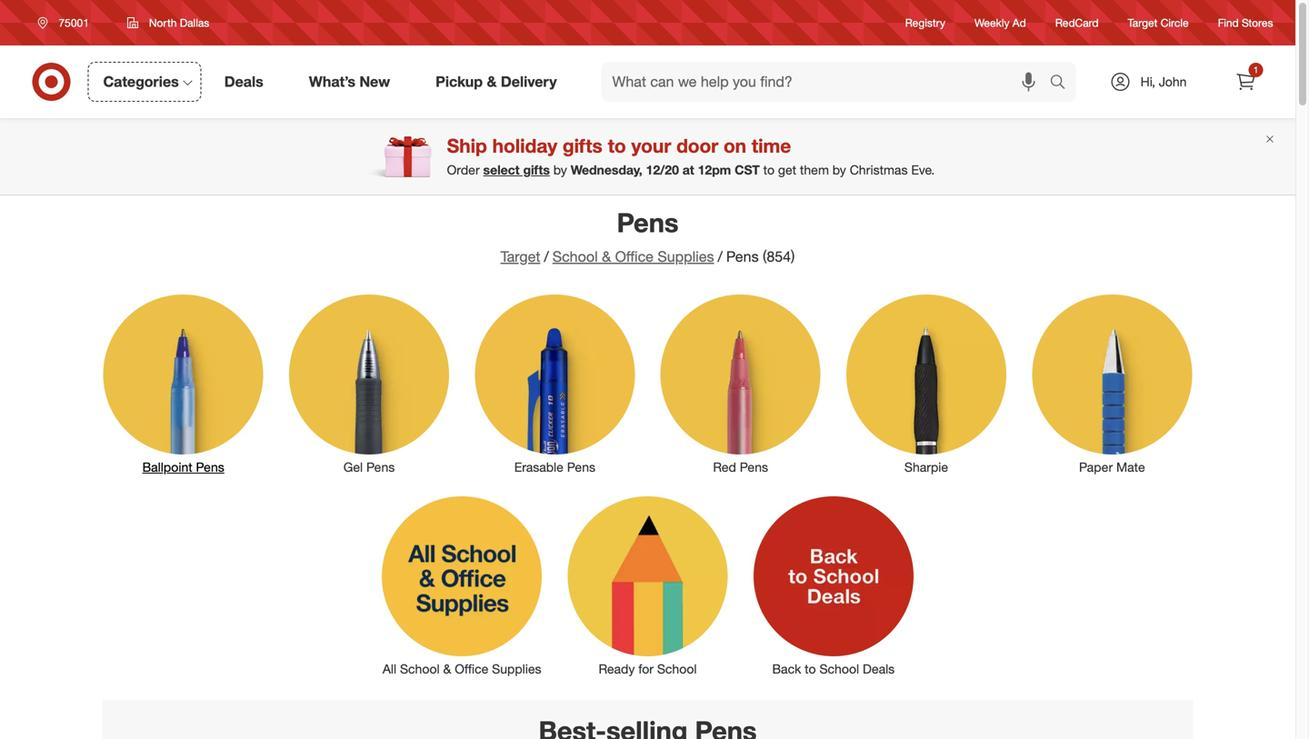 Task type: vqa. For each thing, say whether or not it's contained in the screenshot.
the leftmost Target
yes



Task type: describe. For each thing, give the bounding box(es) containing it.
pens for ballpoint pens
[[196, 459, 224, 475]]

back
[[773, 661, 802, 677]]

north
[[149, 16, 177, 30]]

ad
[[1013, 16, 1027, 29]]

1 link
[[1227, 62, 1267, 102]]

on
[[724, 134, 747, 157]]

stores
[[1242, 16, 1274, 29]]

eve.
[[912, 162, 935, 178]]

redcard link
[[1056, 15, 1099, 31]]

what's
[[309, 73, 356, 91]]

1 / from the left
[[544, 248, 549, 266]]

office inside pens target / school & office supplies / pens (854)
[[615, 248, 654, 266]]

paper
[[1080, 459, 1113, 475]]

pens for erasable pens
[[567, 459, 596, 475]]

redcard
[[1056, 16, 1099, 29]]

registry
[[906, 16, 946, 29]]

0 vertical spatial &
[[487, 73, 497, 91]]

What can we help you find? suggestions appear below search field
[[602, 62, 1055, 102]]

1 horizontal spatial gifts
[[563, 134, 603, 157]]

order
[[447, 162, 480, 178]]

hi,
[[1141, 74, 1156, 90]]

what's new
[[309, 73, 390, 91]]

target link
[[501, 248, 541, 266]]

0 vertical spatial deals
[[224, 73, 264, 91]]

sharpie link
[[834, 291, 1020, 477]]

weekly ad
[[975, 16, 1027, 29]]

2 / from the left
[[718, 248, 723, 266]]

gel pens link
[[276, 291, 462, 477]]

mate
[[1117, 459, 1146, 475]]

12pm
[[698, 162, 731, 178]]

search
[[1042, 75, 1086, 92]]

north dallas button
[[115, 6, 221, 39]]

pens for gel pens
[[367, 459, 395, 475]]

christmas
[[850, 162, 908, 178]]

gel
[[344, 459, 363, 475]]

carousel region
[[102, 700, 1194, 739]]

categories link
[[88, 62, 202, 102]]

paper mate
[[1080, 459, 1146, 475]]

(854)
[[763, 248, 795, 266]]

holiday
[[493, 134, 558, 157]]

erasable pens link
[[462, 291, 648, 477]]

ready for school link
[[555, 493, 741, 679]]

at
[[683, 162, 695, 178]]

75001
[[59, 16, 89, 30]]

erasable
[[515, 459, 564, 475]]

ballpoint pens
[[142, 459, 224, 475]]

2 vertical spatial to
[[805, 661, 816, 677]]

all school & office supplies
[[383, 661, 542, 677]]

john
[[1159, 74, 1187, 90]]

supplies inside pens target / school & office supplies / pens (854)
[[658, 248, 714, 266]]

hi, john
[[1141, 74, 1187, 90]]

find stores
[[1218, 16, 1274, 29]]

weekly ad link
[[975, 15, 1027, 31]]

cst
[[735, 162, 760, 178]]

wednesday,
[[571, 162, 643, 178]]

target circle
[[1128, 16, 1189, 29]]

delivery
[[501, 73, 557, 91]]

75001 button
[[26, 6, 108, 39]]

back to school deals
[[773, 661, 895, 677]]

ballpoint pens link
[[91, 291, 276, 477]]

ballpoint
[[142, 459, 192, 475]]



Task type: locate. For each thing, give the bounding box(es) containing it.
0 horizontal spatial supplies
[[492, 661, 542, 677]]

& right all
[[443, 661, 451, 677]]

gifts
[[563, 134, 603, 157], [523, 162, 550, 178]]

target inside pens target / school & office supplies / pens (854)
[[501, 248, 541, 266]]

1 vertical spatial to
[[764, 162, 775, 178]]

by down the "holiday" in the left of the page
[[554, 162, 567, 178]]

2 horizontal spatial to
[[805, 661, 816, 677]]

pens inside erasable pens link
[[567, 459, 596, 475]]

weekly
[[975, 16, 1010, 29]]

target left circle at the top right of page
[[1128, 16, 1158, 29]]

paper mate link
[[1020, 291, 1206, 477]]

all
[[383, 661, 397, 677]]

0 horizontal spatial /
[[544, 248, 549, 266]]

red pens​ link
[[648, 291, 834, 477]]

get
[[778, 162, 797, 178]]

1 vertical spatial supplies
[[492, 661, 542, 677]]

& right pickup
[[487, 73, 497, 91]]

time
[[752, 134, 792, 157]]

1 vertical spatial gifts
[[523, 162, 550, 178]]

categories
[[103, 73, 179, 91]]

1 vertical spatial target
[[501, 248, 541, 266]]

1 horizontal spatial to
[[764, 162, 775, 178]]

1
[[1254, 64, 1259, 75]]

0 vertical spatial supplies
[[658, 248, 714, 266]]

circle
[[1161, 16, 1189, 29]]

select
[[483, 162, 520, 178]]

2 horizontal spatial &
[[602, 248, 611, 266]]

0 horizontal spatial office
[[455, 661, 489, 677]]

school inside "link"
[[400, 661, 440, 677]]

12/20
[[646, 162, 679, 178]]

target down select on the left top
[[501, 248, 541, 266]]

0 horizontal spatial &
[[443, 661, 451, 677]]

pens right ballpoint on the left of page
[[196, 459, 224, 475]]

all school & office supplies link
[[369, 493, 555, 679]]

/ left (854)
[[718, 248, 723, 266]]

office inside "link"
[[455, 661, 489, 677]]

pens right "erasable" on the left of page
[[567, 459, 596, 475]]

0 horizontal spatial to
[[608, 134, 626, 157]]

registry link
[[906, 15, 946, 31]]

target circle link
[[1128, 15, 1189, 31]]

sharpie
[[905, 459, 949, 475]]

pickup & delivery link
[[420, 62, 580, 102]]

erasable pens
[[515, 459, 596, 475]]

pens left (854)
[[727, 248, 759, 266]]

0 vertical spatial office
[[615, 248, 654, 266]]

1 vertical spatial deals
[[863, 661, 895, 677]]

&
[[487, 73, 497, 91], [602, 248, 611, 266], [443, 661, 451, 677]]

& inside "link"
[[443, 661, 451, 677]]

gifts up 'wednesday,'
[[563, 134, 603, 157]]

pens​
[[740, 459, 769, 475]]

0 horizontal spatial by
[[554, 162, 567, 178]]

supplies
[[658, 248, 714, 266], [492, 661, 542, 677]]

pens inside ballpoint pens link
[[196, 459, 224, 475]]

red
[[713, 459, 737, 475]]

find
[[1218, 16, 1239, 29]]

school right back at right bottom
[[820, 661, 860, 677]]

school & office supplies link
[[553, 248, 714, 266]]

search button
[[1042, 62, 1086, 106]]

door
[[677, 134, 719, 157]]

1 horizontal spatial by
[[833, 162, 847, 178]]

pens
[[617, 206, 679, 239], [727, 248, 759, 266], [196, 459, 224, 475], [367, 459, 395, 475], [567, 459, 596, 475]]

0 horizontal spatial target
[[501, 248, 541, 266]]

1 horizontal spatial office
[[615, 248, 654, 266]]

& right target link
[[602, 248, 611, 266]]

what's new link
[[294, 62, 413, 102]]

office
[[615, 248, 654, 266], [455, 661, 489, 677]]

them
[[800, 162, 829, 178]]

school inside pens target / school & office supplies / pens (854)
[[553, 248, 598, 266]]

pens right gel
[[367, 459, 395, 475]]

0 vertical spatial target
[[1128, 16, 1158, 29]]

red pens​
[[713, 459, 769, 475]]

1 horizontal spatial supplies
[[658, 248, 714, 266]]

0 horizontal spatial gifts
[[523, 162, 550, 178]]

2 by from the left
[[833, 162, 847, 178]]

1 horizontal spatial /
[[718, 248, 723, 266]]

by right them
[[833, 162, 847, 178]]

school
[[553, 248, 598, 266], [400, 661, 440, 677], [657, 661, 697, 677], [820, 661, 860, 677]]

school right all
[[400, 661, 440, 677]]

school right target link
[[553, 248, 598, 266]]

1 vertical spatial office
[[455, 661, 489, 677]]

0 horizontal spatial deals
[[224, 73, 264, 91]]

school right for
[[657, 661, 697, 677]]

ship holiday gifts to your door on time order select gifts by wednesday, 12/20 at 12pm cst to get them by christmas eve.
[[447, 134, 935, 178]]

1 horizontal spatial deals
[[863, 661, 895, 677]]

to right back at right bottom
[[805, 661, 816, 677]]

1 by from the left
[[554, 162, 567, 178]]

for
[[639, 661, 654, 677]]

ready for school
[[599, 661, 697, 677]]

gel pens
[[344, 459, 395, 475]]

to left get
[[764, 162, 775, 178]]

pens up school & office supplies link
[[617, 206, 679, 239]]

pickup & delivery
[[436, 73, 557, 91]]

gifts down the "holiday" in the left of the page
[[523, 162, 550, 178]]

pens target / school & office supplies / pens (854)
[[501, 206, 795, 266]]

find stores link
[[1218, 15, 1274, 31]]

supplies inside "link"
[[492, 661, 542, 677]]

0 vertical spatial to
[[608, 134, 626, 157]]

target
[[1128, 16, 1158, 29], [501, 248, 541, 266]]

north dallas
[[149, 16, 209, 30]]

pens inside gel pens link
[[367, 459, 395, 475]]

/ right target link
[[544, 248, 549, 266]]

/
[[544, 248, 549, 266], [718, 248, 723, 266]]

1 horizontal spatial &
[[487, 73, 497, 91]]

2 vertical spatial &
[[443, 661, 451, 677]]

dallas
[[180, 16, 209, 30]]

deals
[[224, 73, 264, 91], [863, 661, 895, 677]]

your
[[632, 134, 672, 157]]

0 vertical spatial gifts
[[563, 134, 603, 157]]

to
[[608, 134, 626, 157], [764, 162, 775, 178], [805, 661, 816, 677]]

ready
[[599, 661, 635, 677]]

back to school deals link
[[741, 493, 927, 679]]

by
[[554, 162, 567, 178], [833, 162, 847, 178]]

1 horizontal spatial target
[[1128, 16, 1158, 29]]

& inside pens target / school & office supplies / pens (854)
[[602, 248, 611, 266]]

new
[[360, 73, 390, 91]]

to up 'wednesday,'
[[608, 134, 626, 157]]

ship
[[447, 134, 487, 157]]

deals link
[[209, 62, 286, 102]]

pickup
[[436, 73, 483, 91]]

1 vertical spatial &
[[602, 248, 611, 266]]



